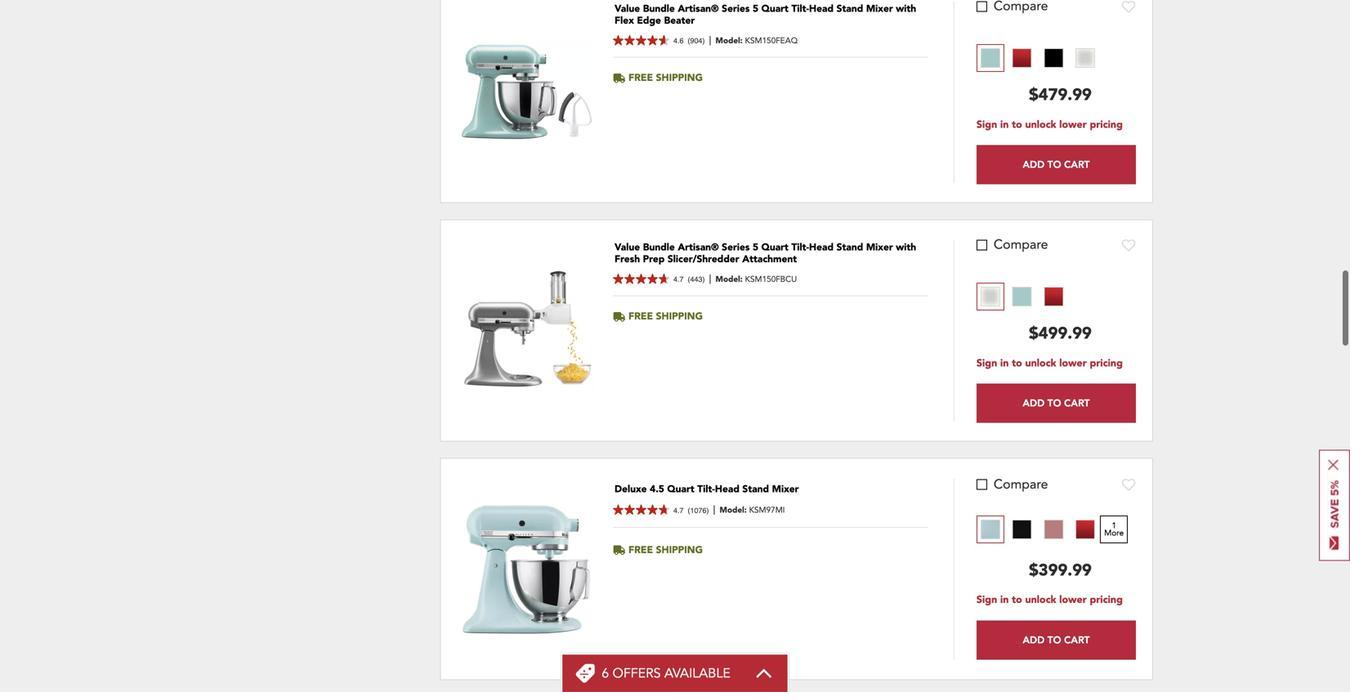 Task type: vqa. For each thing, say whether or not it's contained in the screenshot.
Email Address EMAIL FIELD
no



Task type: describe. For each thing, give the bounding box(es) containing it.
pricing for $399.99
[[1090, 533, 1123, 547]]

2022
[[615, 661, 638, 675]]

blossom
[[707, 661, 745, 675]]

3 free from the top
[[629, 483, 653, 496]]

4.7 (443)
[[674, 215, 705, 223]]

1 to from the top
[[1048, 97, 1062, 110]]

slicer/shredder
[[668, 192, 740, 206]]

empire red image
[[1013, 0, 1032, 7]]

2 sign from the top
[[977, 296, 998, 310]]

2 compare from the top
[[994, 415, 1049, 433]]

sign for $479.99
[[977, 57, 998, 71]]

1
[[1112, 460, 1117, 471]]

0 horizontal spatial series
[[676, 661, 704, 675]]

with
[[896, 180, 917, 194]]

$499.99
[[1029, 262, 1092, 285]]

add to cart for 1st add to cart button from the top
[[1023, 97, 1090, 110]]

add to cart for second add to cart button
[[1023, 336, 1090, 349]]

promo tag image
[[576, 664, 595, 683]]

4.7
[[674, 215, 684, 223]]

1 free shipping from the top
[[629, 11, 703, 24]]

more
[[1105, 467, 1124, 478]]

2 in from the top
[[1001, 296, 1009, 310]]

pricing for $479.99
[[1090, 57, 1123, 71]]

2 lower from the top
[[1060, 296, 1087, 310]]

2 free shipping from the top
[[629, 249, 703, 263]]

2 add from the top
[[1023, 336, 1045, 349]]

quart
[[762, 180, 789, 194]]

1 vertical spatial empire red image
[[1076, 459, 1096, 479]]

in for $479.99
[[1001, 57, 1009, 71]]

(443)
[[688, 215, 705, 223]]

value bundle artisan® series 5 quart tilt-head stand mixer with fresh prep slicer/shredder attachment link
[[615, 180, 927, 206]]

1 more link
[[1101, 455, 1128, 483]]

deluxe 4.5 quart tilt-head stand mixer image
[[457, 440, 596, 578]]

1 more
[[1105, 460, 1124, 478]]

head inside value bundle artisan® series 5 quart tilt-head stand mixer with fresh prep slicer/shredder attachment
[[809, 180, 834, 194]]

3 add to cart button from the top
[[977, 560, 1136, 600]]

compare for 2022 design series blossom tilt-head stand mixer
[[994, 654, 1049, 672]]

stand inside value bundle artisan® series 5 quart tilt-head stand mixer with fresh prep slicer/shredder attachment
[[837, 180, 864, 194]]

cart for second add to cart button
[[1065, 336, 1090, 349]]

2 add to wish list image from the top
[[1122, 656, 1136, 670]]

heading containing 6
[[602, 665, 731, 683]]

fresh
[[615, 192, 640, 206]]

cart for 3rd add to cart button
[[1065, 573, 1090, 586]]

available
[[665, 665, 731, 683]]

sign for $399.99
[[977, 533, 998, 547]]

compare for value bundle artisan® series 5 quart tilt-head stand mixer with fresh prep slicer/shredder attachment
[[994, 176, 1049, 194]]

offers
[[613, 665, 661, 683]]

in for $399.99
[[1001, 533, 1009, 547]]

2 shipping from the top
[[656, 249, 703, 263]]

unlock for $479.99
[[1026, 57, 1057, 71]]

matte dried rose image
[[1044, 459, 1064, 479]]

aqua sky image
[[1013, 227, 1032, 246]]

black matte image
[[1013, 459, 1032, 479]]

mineral water blue image
[[981, 459, 1001, 479]]

2022 design series blossom tilt-head stand mixer link
[[615, 661, 850, 675]]

value
[[615, 180, 640, 194]]



Task type: locate. For each thing, give the bounding box(es) containing it.
0 horizontal spatial mixer
[[823, 661, 850, 675]]

1 add from the top
[[1023, 97, 1045, 110]]

sign down aqua sky icon
[[977, 57, 998, 71]]

1 vertical spatial add
[[1023, 336, 1045, 349]]

mixer
[[866, 180, 893, 194], [823, 661, 850, 675]]

lower for $399.99
[[1060, 533, 1087, 547]]

tilt- right blossom at bottom right
[[748, 661, 766, 675]]

1 free from the top
[[629, 11, 653, 24]]

0 horizontal spatial stand
[[793, 661, 820, 675]]

to down $479.99
[[1048, 97, 1062, 110]]

1 vertical spatial unlock
[[1026, 296, 1057, 310]]

add to cart down $479.99
[[1023, 97, 1090, 110]]

0 vertical spatial pricing
[[1090, 57, 1123, 71]]

sign in to unlock lower pricing for $479.99
[[977, 57, 1123, 71]]

unlock
[[1026, 57, 1057, 71], [1026, 296, 1057, 310], [1026, 533, 1057, 547]]

empire red image
[[1044, 227, 1064, 246], [1076, 459, 1096, 479]]

cart for 1st add to cart button from the top
[[1065, 97, 1090, 110]]

series right design
[[676, 661, 704, 675]]

2 vertical spatial in
[[1001, 533, 1009, 547]]

sign
[[977, 57, 998, 71], [977, 296, 998, 310], [977, 533, 998, 547]]

3 compare from the top
[[994, 654, 1049, 672]]

tilt-
[[792, 180, 809, 194], [748, 661, 766, 675]]

0 vertical spatial add
[[1023, 97, 1045, 110]]

3 shipping from the top
[[656, 483, 703, 496]]

1 horizontal spatial head
[[809, 180, 834, 194]]

3 in from the top
[[1001, 533, 1009, 547]]

to down black matte image
[[1012, 533, 1023, 547]]

0 horizontal spatial empire red image
[[1044, 227, 1064, 246]]

3 to from the top
[[1012, 533, 1023, 547]]

sign in to unlock lower pricing
[[977, 57, 1123, 71], [977, 296, 1123, 310], [977, 533, 1123, 547]]

1 vertical spatial to
[[1048, 336, 1062, 349]]

design
[[641, 661, 673, 675]]

add to wish list image
[[1122, 178, 1136, 191]]

to
[[1012, 57, 1023, 71], [1012, 296, 1023, 310], [1012, 533, 1023, 547]]

2 vertical spatial cart
[[1065, 573, 1090, 586]]

0 vertical spatial stand
[[837, 180, 864, 194]]

add down $499.99
[[1023, 336, 1045, 349]]

3 to from the top
[[1048, 573, 1062, 586]]

3 lower from the top
[[1060, 533, 1087, 547]]

0 vertical spatial unlock
[[1026, 57, 1057, 71]]

mixer right chevron icon
[[823, 661, 850, 675]]

value bundle artisan® series 5 quart tilt-head stand mixer with flex edge beater image
[[457, 0, 596, 81]]

0 vertical spatial free
[[629, 11, 653, 24]]

lower down $479.99
[[1060, 57, 1087, 71]]

6
[[602, 665, 609, 683]]

cart down $499.99
[[1065, 336, 1090, 349]]

2 vertical spatial compare
[[994, 654, 1049, 672]]

1 add to cart button from the top
[[977, 85, 1136, 124]]

free
[[629, 11, 653, 24], [629, 249, 653, 263], [629, 483, 653, 496]]

$399.99
[[1029, 499, 1092, 522]]

add down '$399.99'
[[1023, 573, 1045, 586]]

mixer left with
[[866, 180, 893, 194]]

3 unlock from the top
[[1026, 533, 1057, 547]]

heading
[[602, 665, 731, 683]]

2 vertical spatial pricing
[[1090, 533, 1123, 547]]

0 vertical spatial lower
[[1060, 57, 1087, 71]]

head right blossom at bottom right
[[766, 661, 790, 675]]

onyx black image
[[1044, 0, 1064, 7]]

unlock down '$399.99'
[[1026, 533, 1057, 547]]

value bundle artisan® series 5 quart tilt-head stand mixer with fresh prep slicer/shredder attachment
[[615, 180, 917, 206]]

head right quart on the top of the page
[[809, 180, 834, 194]]

1 vertical spatial sign
[[977, 296, 998, 310]]

1 compare from the top
[[994, 176, 1049, 194]]

tilt- right quart on the top of the page
[[792, 180, 809, 194]]

1 vertical spatial tilt-
[[748, 661, 766, 675]]

add to cart for 3rd add to cart button
[[1023, 573, 1090, 586]]

2 to from the top
[[1048, 336, 1062, 349]]

1 vertical spatial shipping
[[656, 249, 703, 263]]

value bundle artisan® series 5 quart tilt-head stand mixer with fresh prep slicer/shredder attachment image
[[457, 208, 596, 333]]

1 add to cart from the top
[[1023, 97, 1090, 110]]

3 pricing from the top
[[1090, 533, 1123, 547]]

head
[[809, 180, 834, 194], [766, 661, 790, 675]]

add to cart button down '$399.99'
[[977, 560, 1136, 600]]

lower down $499.99
[[1060, 296, 1087, 310]]

0 vertical spatial sign
[[977, 57, 998, 71]]

sign down contour silver image
[[977, 296, 998, 310]]

contour silver image
[[981, 227, 1001, 246]]

0 vertical spatial add to cart
[[1023, 97, 1090, 110]]

lower down '$399.99'
[[1060, 533, 1087, 547]]

1 vertical spatial free
[[629, 249, 653, 263]]

0 vertical spatial free shipping
[[629, 11, 703, 24]]

1 horizontal spatial stand
[[837, 180, 864, 194]]

0 vertical spatial tilt-
[[792, 180, 809, 194]]

1 vertical spatial add to wish list image
[[1122, 656, 1136, 670]]

free shipping
[[629, 11, 703, 24], [629, 249, 703, 263], [629, 483, 703, 496]]

2 vertical spatial lower
[[1060, 533, 1087, 547]]

to down '$399.99'
[[1048, 573, 1062, 586]]

3 free shipping from the top
[[629, 483, 703, 496]]

stand right chevron icon
[[793, 661, 820, 675]]

compare
[[994, 176, 1049, 194], [994, 415, 1049, 433], [994, 654, 1049, 672]]

unlock for $399.99
[[1026, 533, 1057, 547]]

2 pricing from the top
[[1090, 296, 1123, 310]]

0 vertical spatial mixer
[[866, 180, 893, 194]]

2 add to cart button from the top
[[977, 323, 1136, 363]]

3 sign in to unlock lower pricing from the top
[[977, 533, 1123, 547]]

stand left with
[[837, 180, 864, 194]]

1 horizontal spatial empire red image
[[1076, 459, 1096, 479]]

to down $499.99
[[1048, 336, 1062, 349]]

prep
[[643, 192, 665, 206]]

2 unlock from the top
[[1026, 296, 1057, 310]]

0 horizontal spatial tilt-
[[748, 661, 766, 675]]

0 vertical spatial in
[[1001, 57, 1009, 71]]

add to cart
[[1023, 97, 1090, 110], [1023, 336, 1090, 349], [1023, 573, 1090, 586]]

1 vertical spatial free shipping
[[629, 249, 703, 263]]

add to wish list image
[[1122, 418, 1136, 431], [1122, 656, 1136, 670]]

stand
[[837, 180, 864, 194], [793, 661, 820, 675]]

0 vertical spatial to
[[1048, 97, 1062, 110]]

contour silver image
[[1076, 0, 1096, 7]]

1 vertical spatial stand
[[793, 661, 820, 675]]

close image
[[1328, 460, 1339, 471]]

0 vertical spatial sign in to unlock lower pricing
[[977, 57, 1123, 71]]

3 add from the top
[[1023, 573, 1045, 586]]

cart down '$399.99'
[[1065, 573, 1090, 586]]

1 horizontal spatial series
[[722, 180, 750, 194]]

1 vertical spatial to
[[1012, 296, 1023, 310]]

sign in to unlock lower pricing down $499.99
[[977, 296, 1123, 310]]

1 vertical spatial sign in to unlock lower pricing
[[977, 296, 1123, 310]]

bundle
[[643, 180, 675, 194]]

2 vertical spatial free shipping
[[629, 483, 703, 496]]

1 vertical spatial series
[[676, 661, 704, 675]]

2 vertical spatial unlock
[[1026, 533, 1057, 547]]

3 add to cart from the top
[[1023, 573, 1090, 586]]

artisan®
[[678, 180, 719, 194]]

0 vertical spatial compare
[[994, 176, 1049, 194]]

2 vertical spatial shipping
[[656, 483, 703, 496]]

2 vertical spatial add to cart
[[1023, 573, 1090, 586]]

2 vertical spatial sign in to unlock lower pricing
[[977, 533, 1123, 547]]

0 vertical spatial add to wish list image
[[1122, 418, 1136, 431]]

lower for $479.99
[[1060, 57, 1087, 71]]

1 sign in to unlock lower pricing from the top
[[977, 57, 1123, 71]]

model:
[[716, 213, 743, 224]]

0 vertical spatial head
[[809, 180, 834, 194]]

0 vertical spatial add to cart button
[[977, 85, 1136, 124]]

sign in to unlock lower pricing down '$399.99'
[[977, 533, 1123, 547]]

0 vertical spatial cart
[[1065, 97, 1090, 110]]

2 add to cart from the top
[[1023, 336, 1090, 349]]

attachment
[[743, 192, 797, 206]]

1 vertical spatial add to cart button
[[977, 323, 1136, 363]]

unlock down $499.99
[[1026, 296, 1057, 310]]

to down aqua sky image
[[1012, 296, 1023, 310]]

0 horizontal spatial head
[[766, 661, 790, 675]]

1 shipping from the top
[[656, 11, 703, 24]]

1 vertical spatial compare
[[994, 415, 1049, 433]]

1 vertical spatial add to cart
[[1023, 336, 1090, 349]]

pricing down $499.99
[[1090, 296, 1123, 310]]

cart
[[1065, 97, 1090, 110], [1065, 336, 1090, 349], [1065, 573, 1090, 586]]

2 vertical spatial add
[[1023, 573, 1045, 586]]

model: ksm150fbcu
[[716, 213, 797, 224]]

3 cart from the top
[[1065, 573, 1090, 586]]

0 vertical spatial empire red image
[[1044, 227, 1064, 246]]

2 sign in to unlock lower pricing from the top
[[977, 296, 1123, 310]]

1 vertical spatial cart
[[1065, 336, 1090, 349]]

$479.99
[[1029, 23, 1092, 46]]

to
[[1048, 97, 1062, 110], [1048, 336, 1062, 349], [1048, 573, 1062, 586]]

aqua sky image
[[981, 0, 1001, 7]]

1 vertical spatial in
[[1001, 296, 1009, 310]]

1 vertical spatial head
[[766, 661, 790, 675]]

to down empire red icon
[[1012, 57, 1023, 71]]

0 vertical spatial to
[[1012, 57, 1023, 71]]

1 cart from the top
[[1065, 97, 1090, 110]]

ksm150fbcu
[[745, 213, 797, 224]]

pricing down '$399.99'
[[1090, 533, 1123, 547]]

cart down $479.99
[[1065, 97, 1090, 110]]

2 vertical spatial to
[[1012, 533, 1023, 547]]

to for $399.99
[[1012, 533, 1023, 547]]

2 vertical spatial to
[[1048, 573, 1062, 586]]

add down $479.99
[[1023, 97, 1045, 110]]

add to cart button
[[977, 85, 1136, 124], [977, 323, 1136, 363], [977, 560, 1136, 600]]

2022 design series blossom tilt-head stand mixer
[[615, 661, 850, 675]]

series inside value bundle artisan® series 5 quart tilt-head stand mixer with fresh prep slicer/shredder attachment
[[722, 180, 750, 194]]

sign in to unlock lower pricing down $479.99
[[977, 57, 1123, 71]]

2 to from the top
[[1012, 296, 1023, 310]]

1 horizontal spatial tilt-
[[792, 180, 809, 194]]

add to cart button down $479.99
[[977, 85, 1136, 124]]

2 vertical spatial sign
[[977, 533, 998, 547]]

shipping
[[656, 11, 703, 24], [656, 249, 703, 263], [656, 483, 703, 496]]

add to cart button down $499.99
[[977, 323, 1136, 363]]

1 vertical spatial lower
[[1060, 296, 1087, 310]]

add
[[1023, 97, 1045, 110], [1023, 336, 1045, 349], [1023, 573, 1045, 586]]

1 pricing from the top
[[1090, 57, 1123, 71]]

1 sign from the top
[[977, 57, 998, 71]]

pricing down $479.99
[[1090, 57, 1123, 71]]

1 unlock from the top
[[1026, 57, 1057, 71]]

unlock down $479.99
[[1026, 57, 1057, 71]]

1 lower from the top
[[1060, 57, 1087, 71]]

1 in from the top
[[1001, 57, 1009, 71]]

5
[[753, 180, 759, 194]]

series left the 5
[[722, 180, 750, 194]]

chevron icon image
[[755, 669, 773, 679]]

empire red image left 1 more
[[1076, 459, 1096, 479]]

0 vertical spatial series
[[722, 180, 750, 194]]

lower
[[1060, 57, 1087, 71], [1060, 296, 1087, 310], [1060, 533, 1087, 547]]

empire red image right aqua sky image
[[1044, 227, 1064, 246]]

pricing
[[1090, 57, 1123, 71], [1090, 296, 1123, 310], [1090, 533, 1123, 547]]

1 vertical spatial pricing
[[1090, 296, 1123, 310]]

sign down mineral water blue icon
[[977, 533, 998, 547]]

2 vertical spatial add to cart button
[[977, 560, 1136, 600]]

tilt- inside value bundle artisan® series 5 quart tilt-head stand mixer with fresh prep slicer/shredder attachment
[[792, 180, 809, 194]]

2 cart from the top
[[1065, 336, 1090, 349]]

add to cart down $499.99
[[1023, 336, 1090, 349]]

mixer inside value bundle artisan® series 5 quart tilt-head stand mixer with fresh prep slicer/shredder attachment
[[866, 180, 893, 194]]

1 to from the top
[[1012, 57, 1023, 71]]

1 horizontal spatial mixer
[[866, 180, 893, 194]]

6 offers available
[[602, 665, 731, 683]]

add to cart down '$399.99'
[[1023, 573, 1090, 586]]

2 vertical spatial free
[[629, 483, 653, 496]]

to for $479.99
[[1012, 57, 1023, 71]]

series
[[722, 180, 750, 194], [676, 661, 704, 675]]

1 vertical spatial mixer
[[823, 661, 850, 675]]

3 sign from the top
[[977, 533, 998, 547]]

1 add to wish list image from the top
[[1122, 418, 1136, 431]]

0 vertical spatial shipping
[[656, 11, 703, 24]]

2 free from the top
[[629, 249, 653, 263]]

in
[[1001, 57, 1009, 71], [1001, 296, 1009, 310], [1001, 533, 1009, 547]]

sign in to unlock lower pricing for $399.99
[[977, 533, 1123, 547]]



